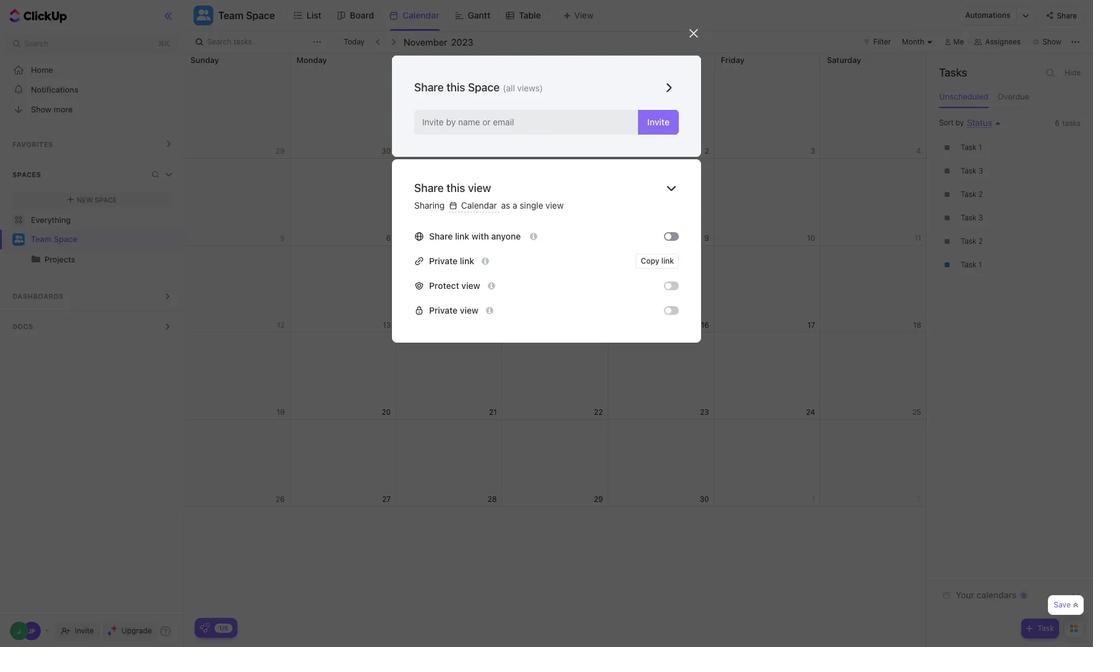 Task type: vqa. For each thing, say whether or not it's contained in the screenshot.
the rightmost us
no



Task type: describe. For each thing, give the bounding box(es) containing it.
22
[[594, 408, 603, 417]]

upgrade
[[122, 627, 152, 636]]

thursday
[[615, 55, 651, 65]]

home
[[31, 65, 53, 75]]

2 projects link from the left
[[45, 250, 173, 270]]

‎task for ‎task 2
[[961, 237, 977, 246]]

table
[[519, 10, 541, 20]]

private link
[[429, 256, 474, 266]]

19
[[277, 408, 285, 417]]

29
[[594, 495, 603, 504]]

docs
[[12, 323, 33, 331]]

show more
[[31, 104, 73, 114]]

sharing
[[414, 200, 447, 211]]

hide button
[[1061, 66, 1085, 80]]

share link with anyone
[[429, 231, 523, 242]]

team for the team space button
[[218, 10, 244, 21]]

copy
[[641, 256, 659, 266]]

more
[[54, 104, 73, 114]]

automations
[[965, 11, 1011, 20]]

view right protect
[[461, 280, 480, 291]]

sort by
[[939, 118, 964, 127]]

anyone
[[491, 231, 521, 242]]

1/5
[[219, 625, 228, 632]]

20
[[382, 408, 391, 417]]

everything link
[[0, 210, 185, 230]]

1 horizontal spatial calendar
[[459, 200, 499, 211]]

2 row from the top
[[184, 159, 927, 246]]

or
[[482, 117, 491, 127]]

28
[[488, 495, 497, 504]]

2 3 from the top
[[979, 213, 983, 223]]

space left (
[[468, 81, 500, 94]]

‎task 2
[[961, 237, 983, 246]]

task 1
[[961, 260, 982, 270]]

share this space ( all views )
[[414, 81, 543, 94]]

a
[[513, 200, 517, 211]]

list link
[[307, 0, 326, 31]]

your
[[956, 590, 974, 601]]

team space link
[[31, 230, 173, 250]]

space up projects
[[54, 234, 77, 244]]

)
[[540, 83, 543, 93]]

by for sort
[[956, 118, 964, 127]]

23
[[700, 408, 709, 417]]

unscheduled
[[939, 92, 989, 101]]

new space
[[77, 196, 117, 204]]

friday
[[721, 55, 745, 65]]

invite inside sidebar navigation
[[75, 627, 94, 636]]

25
[[912, 408, 921, 417]]

share button
[[1041, 6, 1082, 25]]

by for invite
[[446, 117, 456, 127]]

1 3 from the top
[[979, 166, 983, 176]]

automations button
[[959, 6, 1017, 25]]

30
[[700, 495, 709, 504]]

upgrade link
[[102, 623, 157, 641]]

row containing 16
[[184, 246, 927, 333]]

24
[[806, 408, 815, 417]]

as a single view
[[501, 200, 564, 211]]

search for search tasks...
[[207, 37, 231, 46]]

search tasks...
[[207, 37, 259, 46]]

link for share
[[455, 231, 469, 242]]

today button
[[341, 36, 367, 48]]

share for share this space ( all views )
[[414, 81, 444, 94]]

space right new
[[95, 196, 117, 204]]

26
[[276, 495, 285, 504]]

as
[[501, 200, 510, 211]]

home link
[[0, 60, 185, 80]]

share for share
[[1057, 11, 1077, 20]]

view down protect view
[[460, 305, 479, 316]]

everything
[[31, 215, 71, 225]]

search for search
[[24, 39, 48, 48]]

tuesday
[[403, 55, 435, 65]]

27
[[382, 495, 391, 504]]

team space for the team space button
[[218, 10, 275, 21]]

1 for ‎task 1
[[979, 143, 982, 152]]

1 projects link from the left
[[1, 250, 173, 270]]

6
[[1055, 119, 1060, 128]]

2 task 3 from the top
[[961, 213, 983, 223]]

0 horizontal spatial calendar
[[403, 10, 439, 20]]

team for team space link
[[31, 234, 52, 244]]

6 tasks
[[1055, 119, 1081, 128]]

views
[[517, 83, 540, 93]]

notifications
[[31, 84, 78, 94]]

list
[[307, 10, 321, 20]]

monday
[[297, 55, 327, 65]]

onboarding checklist button image
[[200, 624, 210, 634]]

this for space
[[447, 81, 465, 94]]

overdue
[[998, 92, 1030, 101]]

1 horizontal spatial invite
[[422, 117, 444, 127]]

me
[[954, 37, 964, 46]]

1 row from the top
[[184, 53, 927, 159]]

calendar link
[[403, 0, 444, 31]]

board link
[[350, 0, 379, 31]]



Task type: locate. For each thing, give the bounding box(es) containing it.
1 up task 2
[[979, 143, 982, 152]]

by right the sort
[[956, 118, 964, 127]]

task 3 up ‎task 2
[[961, 213, 983, 223]]

0 vertical spatial 1
[[979, 143, 982, 152]]

share
[[1057, 11, 1077, 20], [414, 81, 444, 94], [414, 182, 444, 195], [429, 231, 453, 242]]

2 this from the top
[[447, 182, 465, 195]]

0 vertical spatial team space
[[218, 10, 275, 21]]

email
[[493, 117, 514, 127]]

1 vertical spatial task 3
[[961, 213, 983, 223]]

by
[[446, 117, 456, 127], [956, 118, 964, 127]]

team space up tasks... at the top left of page
[[218, 10, 275, 21]]

‎task 1
[[961, 143, 982, 152]]

tasks...
[[234, 37, 259, 46]]

protect view
[[429, 280, 480, 291]]

save
[[1054, 601, 1071, 610]]

1 horizontal spatial team
[[218, 10, 244, 21]]

cell
[[502, 246, 609, 333]]

board
[[350, 10, 374, 20]]

1 vertical spatial team
[[31, 234, 52, 244]]

share this view
[[414, 182, 491, 195]]

1 2 from the top
[[979, 190, 983, 199]]

2 up ‎task 2
[[979, 190, 983, 199]]

favorites button
[[0, 129, 185, 159]]

link for copy
[[661, 256, 674, 266]]

team space button
[[213, 2, 275, 29]]

team inside button
[[218, 10, 244, 21]]

1 private from the top
[[429, 256, 458, 266]]

this up invite by name or email
[[447, 81, 465, 94]]

favorites
[[12, 140, 53, 148]]

task 3 up task 2
[[961, 166, 983, 176]]

private for private view
[[429, 305, 458, 316]]

(
[[503, 83, 506, 93]]

share down the tuesday
[[414, 81, 444, 94]]

team space inside sidebar navigation
[[31, 234, 77, 244]]

view
[[468, 182, 491, 195], [546, 200, 564, 211], [461, 280, 480, 291], [460, 305, 479, 316]]

2 horizontal spatial invite
[[647, 117, 670, 127]]

grid
[[184, 53, 927, 648]]

1 1 from the top
[[979, 143, 982, 152]]

search up sunday
[[207, 37, 231, 46]]

2 private from the top
[[429, 305, 458, 316]]

1
[[979, 143, 982, 152], [979, 260, 982, 270]]

today
[[344, 37, 365, 46]]

projects
[[45, 255, 75, 265]]

share for share link with anyone
[[429, 231, 453, 242]]

0 horizontal spatial team space
[[31, 234, 77, 244]]

2 for task 2
[[979, 190, 983, 199]]

2 1 from the top
[[979, 260, 982, 270]]

with
[[472, 231, 489, 242]]

wednesday
[[509, 55, 553, 65]]

by left name
[[446, 117, 456, 127]]

team inside sidebar navigation
[[31, 234, 52, 244]]

1 horizontal spatial by
[[956, 118, 964, 127]]

share up hide
[[1057, 11, 1077, 20]]

invite by name or email
[[422, 117, 514, 127]]

saturday
[[827, 55, 861, 65]]

1 vertical spatial this
[[447, 182, 465, 195]]

link down share link with anyone
[[460, 256, 474, 266]]

5 row from the top
[[184, 420, 927, 508]]

calendar
[[403, 10, 439, 20], [459, 200, 499, 211]]

onboarding checklist button element
[[200, 624, 210, 634]]

1 vertical spatial 3
[[979, 213, 983, 223]]

0 vertical spatial private
[[429, 256, 458, 266]]

0 vertical spatial team
[[218, 10, 244, 21]]

link for private
[[460, 256, 474, 266]]

tasks
[[1062, 119, 1081, 128]]

share inside button
[[1057, 11, 1077, 20]]

3 up task 2
[[979, 166, 983, 176]]

search inside sidebar navigation
[[24, 39, 48, 48]]

sidebar navigation
[[0, 0, 185, 648]]

all
[[506, 83, 515, 93]]

row containing 26
[[184, 420, 927, 508]]

0 horizontal spatial search
[[24, 39, 48, 48]]

new
[[77, 196, 93, 204]]

2 up "task 1"
[[979, 237, 983, 246]]

row
[[184, 53, 927, 159], [184, 159, 927, 246], [184, 246, 927, 333], [184, 333, 927, 420], [184, 420, 927, 508]]

search up home
[[24, 39, 48, 48]]

calendar left as
[[459, 200, 499, 211]]

1 vertical spatial 2
[[979, 237, 983, 246]]

0 horizontal spatial invite
[[75, 627, 94, 636]]

17
[[808, 321, 815, 330]]

1 horizontal spatial search
[[207, 37, 231, 46]]

0 horizontal spatial by
[[446, 117, 456, 127]]

assignees
[[985, 37, 1021, 46]]

grid containing sunday
[[184, 53, 927, 648]]

4 row from the top
[[184, 333, 927, 420]]

gantt link
[[468, 0, 495, 31]]

private down protect
[[429, 305, 458, 316]]

3 up ‎task 2
[[979, 213, 983, 223]]

0
[[1022, 592, 1026, 600]]

notifications link
[[0, 80, 185, 100]]

1 vertical spatial private
[[429, 305, 458, 316]]

space inside button
[[246, 10, 275, 21]]

0 vertical spatial calendar
[[403, 10, 439, 20]]

row containing 19
[[184, 333, 927, 420]]

me button
[[940, 35, 969, 49]]

0 vertical spatial ‎task
[[961, 143, 977, 152]]

1 horizontal spatial team space
[[218, 10, 275, 21]]

18
[[913, 321, 921, 330]]

0 vertical spatial task 3
[[961, 166, 983, 176]]

task
[[961, 166, 977, 176], [961, 190, 977, 199], [961, 213, 977, 223], [961, 260, 977, 270], [1038, 624, 1054, 634]]

private for private link
[[429, 256, 458, 266]]

1 task 3 from the top
[[961, 166, 983, 176]]

21
[[489, 408, 497, 417]]

name
[[458, 117, 480, 127]]

1 vertical spatial calendar
[[459, 200, 499, 211]]

1 this from the top
[[447, 81, 465, 94]]

0 vertical spatial this
[[447, 81, 465, 94]]

user group image
[[14, 236, 23, 243]]

show
[[31, 104, 51, 114]]

this up sharing
[[447, 182, 465, 195]]

copy link
[[641, 256, 674, 266]]

view up with
[[468, 182, 491, 195]]

sort
[[939, 118, 954, 127]]

‎task up "task 1"
[[961, 237, 977, 246]]

‎task
[[961, 143, 977, 152], [961, 237, 977, 246]]

view right single
[[546, 200, 564, 211]]

calendars
[[977, 590, 1017, 601]]

team down everything
[[31, 234, 52, 244]]

0 vertical spatial 3
[[979, 166, 983, 176]]

team space down everything
[[31, 234, 77, 244]]

gantt
[[468, 10, 490, 20]]

private up protect
[[429, 256, 458, 266]]

1 vertical spatial ‎task
[[961, 237, 977, 246]]

2 ‎task from the top
[[961, 237, 977, 246]]

share up private link
[[429, 231, 453, 242]]

1 vertical spatial 1
[[979, 260, 982, 270]]

2 for ‎task 2
[[979, 237, 983, 246]]

your calendars 0
[[956, 590, 1026, 601]]

link left with
[[455, 231, 469, 242]]

1 ‎task from the top
[[961, 143, 977, 152]]

protect
[[429, 280, 459, 291]]

sunday
[[190, 55, 219, 65]]

0 horizontal spatial team
[[31, 234, 52, 244]]

2
[[979, 190, 983, 199], [979, 237, 983, 246]]

tasks
[[939, 66, 967, 79]]

team space for team space link
[[31, 234, 77, 244]]

⌘k
[[158, 39, 170, 48]]

cell inside row
[[502, 246, 609, 333]]

assignees button
[[969, 35, 1026, 49]]

single
[[520, 200, 543, 211]]

space up search tasks... text field
[[246, 10, 275, 21]]

1 vertical spatial team space
[[31, 234, 77, 244]]

this
[[447, 81, 465, 94], [447, 182, 465, 195]]

2 2 from the top
[[979, 237, 983, 246]]

link
[[455, 231, 469, 242], [460, 256, 474, 266], [661, 256, 674, 266]]

this for view
[[447, 182, 465, 195]]

‎task for ‎task 1
[[961, 143, 977, 152]]

private view
[[429, 305, 479, 316]]

calendar up the tuesday
[[403, 10, 439, 20]]

1 down ‎task 2
[[979, 260, 982, 270]]

0 vertical spatial 2
[[979, 190, 983, 199]]

share up sharing
[[414, 182, 444, 195]]

table link
[[519, 0, 546, 31]]

1 for task 1
[[979, 260, 982, 270]]

task 2
[[961, 190, 983, 199]]

3 row from the top
[[184, 246, 927, 333]]

team space inside button
[[218, 10, 275, 21]]

team up search tasks...
[[218, 10, 244, 21]]

‎task down sort by
[[961, 143, 977, 152]]

Search tasks... text field
[[207, 33, 310, 51]]

dashboards
[[12, 292, 64, 300]]

link right copy
[[661, 256, 674, 266]]

share for share this view
[[414, 182, 444, 195]]

hide
[[1065, 68, 1081, 77]]

projects link
[[1, 250, 173, 270], [45, 250, 173, 270]]

16
[[701, 321, 709, 330]]



